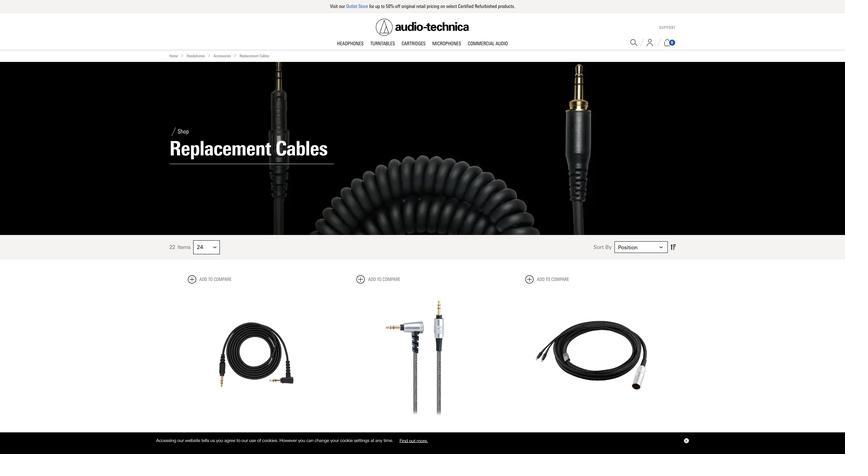 Task type: locate. For each thing, give the bounding box(es) containing it.
certified
[[458, 3, 474, 9]]

support link
[[660, 25, 676, 30]]

us
[[210, 438, 215, 444]]

2 horizontal spatial compare
[[552, 277, 569, 283]]

store
[[359, 3, 368, 9]]

0 horizontal spatial cables
[[260, 54, 270, 58]]

our left website
[[177, 438, 184, 444]]

0 horizontal spatial our
[[177, 438, 184, 444]]

compare
[[214, 277, 232, 283], [383, 277, 401, 283], [552, 277, 569, 283]]

0
[[672, 40, 674, 45]]

you
[[216, 438, 223, 444], [298, 438, 305, 444]]

up
[[376, 3, 380, 9]]

1 horizontal spatial compare
[[383, 277, 401, 283]]

can
[[307, 438, 314, 444]]

3 add to compare button from the left
[[526, 276, 569, 284]]

2 horizontal spatial add
[[537, 277, 545, 283]]

our left use
[[242, 438, 248, 444]]

breadcrumbs image for headphones
[[181, 54, 184, 57]]

1 horizontal spatial add to compare
[[368, 277, 401, 283]]

refurbished
[[475, 3, 497, 9]]

0 vertical spatial replacement
[[240, 54, 259, 58]]

any
[[376, 438, 383, 444]]

use
[[249, 438, 256, 444]]

1 horizontal spatial you
[[298, 438, 305, 444]]

cartridges link
[[399, 41, 429, 47]]

breadcrumbs image right "home"
[[181, 54, 184, 57]]

microphones
[[433, 41, 462, 47]]

support
[[660, 25, 676, 30]]

your
[[330, 438, 339, 444]]

home
[[170, 54, 178, 58]]

basket image
[[664, 39, 672, 46]]

headphones link
[[334, 41, 367, 47], [187, 53, 205, 59]]

accessories link
[[214, 53, 231, 59]]

cables
[[260, 54, 270, 58], [276, 137, 328, 161]]

headphones link left turntables
[[334, 41, 367, 47]]

3 add from the left
[[537, 277, 545, 283]]

breadcrumbs image
[[181, 54, 184, 57], [208, 54, 211, 57], [234, 54, 237, 57]]

accessories
[[214, 54, 231, 58]]

2 add to compare from the left
[[368, 277, 401, 283]]

agree
[[224, 438, 235, 444]]

on
[[441, 3, 445, 9]]

1 vertical spatial replacement
[[170, 137, 271, 161]]

add to compare
[[200, 277, 232, 283], [368, 277, 401, 283], [537, 277, 569, 283]]

out
[[409, 438, 416, 444]]

3 add to compare from the left
[[537, 277, 569, 283]]

add to compare button for at b1xa/3.0 image
[[526, 276, 569, 284]]

1 compare from the left
[[214, 277, 232, 283]]

store logo image
[[376, 19, 470, 36]]

add to compare for 387303160 'image' add to compare button
[[200, 277, 232, 283]]

0 vertical spatial headphones link
[[334, 41, 367, 47]]

add to compare for add to compare button corresponding to at b1xa/3.0 image
[[537, 277, 569, 283]]

0 horizontal spatial headphones link
[[187, 53, 205, 59]]

2 add from the left
[[368, 277, 376, 283]]

0 horizontal spatial divider line image
[[170, 128, 178, 136]]

1 horizontal spatial add
[[368, 277, 376, 283]]

visit
[[330, 3, 338, 9]]

product
[[588, 432, 609, 437]]

1 horizontal spatial breadcrumbs image
[[208, 54, 211, 57]]

1 add from the left
[[200, 277, 207, 283]]

change
[[315, 438, 329, 444]]

accessing
[[156, 438, 176, 444]]

0 horizontal spatial you
[[216, 438, 223, 444]]

divider line image
[[640, 39, 644, 47], [658, 39, 662, 47], [170, 128, 178, 136]]

for
[[369, 3, 374, 9]]

cross image
[[685, 440, 688, 443]]

breadcrumbs image right accessories
[[234, 54, 237, 57]]

off
[[396, 3, 401, 9]]

1 horizontal spatial headphones
[[337, 41, 364, 47]]

of
[[257, 438, 261, 444]]

3 compare from the left
[[552, 277, 569, 283]]

our for visit
[[339, 3, 345, 9]]

0 horizontal spatial add to compare button
[[188, 276, 232, 284]]

1 breadcrumbs image from the left
[[181, 54, 184, 57]]

website
[[185, 438, 200, 444]]

our right visit
[[339, 3, 345, 9]]

headphones
[[337, 41, 364, 47], [187, 54, 205, 58]]

2 horizontal spatial breadcrumbs image
[[234, 54, 237, 57]]

add for add to compare button corresponding to hdc1233/1.2 image
[[368, 277, 376, 283]]

pricing
[[427, 3, 440, 9]]

visit our outlet store for up to 50%-off original retail pricing on select certified refurbished products.
[[330, 3, 515, 9]]

headphones right "home"
[[187, 54, 205, 58]]

22 items
[[170, 244, 191, 251]]

1 horizontal spatial our
[[242, 438, 248, 444]]

replacement
[[240, 54, 259, 58], [170, 137, 271, 161]]

add
[[200, 277, 207, 283], [368, 277, 376, 283], [537, 277, 545, 283]]

2 horizontal spatial add to compare button
[[526, 276, 569, 284]]

0 vertical spatial replacement cables
[[240, 54, 270, 58]]

by
[[606, 244, 612, 251]]

headphones link right home link on the top left of page
[[187, 53, 205, 59]]

products.
[[498, 3, 515, 9]]

you right the "us"
[[216, 438, 223, 444]]

you left 'can' on the bottom left
[[298, 438, 305, 444]]

breadcrumbs image left accessories
[[208, 54, 211, 57]]

2 horizontal spatial add to compare
[[537, 277, 569, 283]]

1 vertical spatial headphones link
[[187, 53, 205, 59]]

compare for add to compare button corresponding to at b1xa/3.0 image
[[552, 277, 569, 283]]

cartridges
[[402, 41, 426, 47]]

2 add to compare button from the left
[[357, 276, 401, 284]]

0 horizontal spatial compare
[[214, 277, 232, 283]]

0 horizontal spatial add
[[200, 277, 207, 283]]

at b1xa/3.0 image
[[526, 289, 658, 421]]

compare for 387303160 'image' add to compare button
[[214, 277, 232, 283]]

headphones left turntables
[[337, 41, 364, 47]]

cookies.
[[262, 438, 278, 444]]

replacement cables
[[240, 54, 270, 58], [170, 137, 328, 161]]

1 vertical spatial headphones
[[187, 54, 205, 58]]

tells
[[201, 438, 209, 444]]

our
[[339, 3, 345, 9], [177, 438, 184, 444], [242, 438, 248, 444]]

0 horizontal spatial breadcrumbs image
[[181, 54, 184, 57]]

commercial
[[468, 41, 495, 47]]

carrat down image
[[660, 246, 663, 249]]

1 add to compare button from the left
[[188, 276, 232, 284]]

2 compare from the left
[[383, 277, 401, 283]]

our for accessing
[[177, 438, 184, 444]]

set descending direction image
[[671, 243, 676, 252]]

0 horizontal spatial add to compare
[[200, 277, 232, 283]]

2 breadcrumbs image from the left
[[208, 54, 211, 57]]

1 vertical spatial cables
[[276, 137, 328, 161]]

2 horizontal spatial our
[[339, 3, 345, 9]]

1 horizontal spatial add to compare button
[[357, 276, 401, 284]]

add to compare button
[[188, 276, 232, 284], [357, 276, 401, 284], [526, 276, 569, 284]]

to for 387303160 'image'
[[208, 277, 213, 283]]

1 add to compare from the left
[[200, 277, 232, 283]]

0 link
[[664, 39, 676, 46]]

to
[[381, 3, 385, 9], [208, 277, 213, 283], [377, 277, 382, 283], [546, 277, 551, 283], [237, 438, 240, 444]]



Task type: describe. For each thing, give the bounding box(es) containing it.
commercial audio link
[[465, 41, 512, 47]]

find
[[400, 438, 408, 444]]

0 vertical spatial headphones
[[337, 41, 364, 47]]

turntables
[[371, 41, 395, 47]]

settings
[[354, 438, 370, 444]]

accessing our website tells us you agree to our use of cookies. however you can change your cookie settings at any time.
[[156, 438, 395, 444]]

items
[[178, 244, 191, 251]]

sort
[[594, 244, 604, 251]]

outlet
[[346, 3, 358, 9]]

carrat down image
[[213, 246, 217, 249]]

find out more.
[[400, 438, 428, 444]]

turntables link
[[367, 41, 399, 47]]

add for add to compare button corresponding to at b1xa/3.0 image
[[537, 277, 545, 283]]

microphones link
[[429, 41, 465, 47]]

cookie
[[340, 438, 353, 444]]

compare for add to compare button corresponding to hdc1233/1.2 image
[[383, 277, 401, 283]]

2 horizontal spatial divider line image
[[658, 39, 662, 47]]

1 horizontal spatial divider line image
[[640, 39, 644, 47]]

22
[[170, 244, 175, 251]]

view product link
[[561, 428, 623, 442]]

sort by
[[594, 244, 612, 251]]

magnifying glass image
[[631, 39, 638, 46]]

more.
[[417, 438, 428, 444]]

audio
[[496, 41, 508, 47]]

add to compare for add to compare button corresponding to hdc1233/1.2 image
[[368, 277, 401, 283]]

view product
[[575, 432, 609, 437]]

387303160 image
[[188, 289, 320, 421]]

breadcrumbs image for accessories
[[208, 54, 211, 57]]

home link
[[170, 53, 178, 59]]

find out more. link
[[395, 436, 433, 446]]

add for 387303160 'image' add to compare button
[[200, 277, 207, 283]]

0 vertical spatial cables
[[260, 54, 270, 58]]

50%-
[[386, 3, 396, 9]]

1 you from the left
[[216, 438, 223, 444]]

however
[[280, 438, 297, 444]]

1 horizontal spatial headphones link
[[334, 41, 367, 47]]

commercial audio
[[468, 41, 508, 47]]

add to compare button for 387303160 'image'
[[188, 276, 232, 284]]

retail
[[417, 3, 426, 9]]

to for at b1xa/3.0 image
[[546, 277, 551, 283]]

hdc1233/1.2 image
[[357, 289, 489, 421]]

select
[[446, 3, 457, 9]]

shop
[[178, 128, 189, 135]]

3 breadcrumbs image from the left
[[234, 54, 237, 57]]

at
[[371, 438, 374, 444]]

view
[[575, 432, 586, 437]]

time.
[[384, 438, 394, 444]]

add to compare button for hdc1233/1.2 image
[[357, 276, 401, 284]]

1 vertical spatial replacement cables
[[170, 137, 328, 161]]

1 horizontal spatial cables
[[276, 137, 328, 161]]

outlet store link
[[346, 3, 368, 9]]

0 horizontal spatial headphones
[[187, 54, 205, 58]]

to for hdc1233/1.2 image
[[377, 277, 382, 283]]

2 you from the left
[[298, 438, 305, 444]]

replacement cables image
[[0, 62, 846, 235]]

original
[[402, 3, 415, 9]]



Task type: vqa. For each thing, say whether or not it's contained in the screenshot.
is
no



